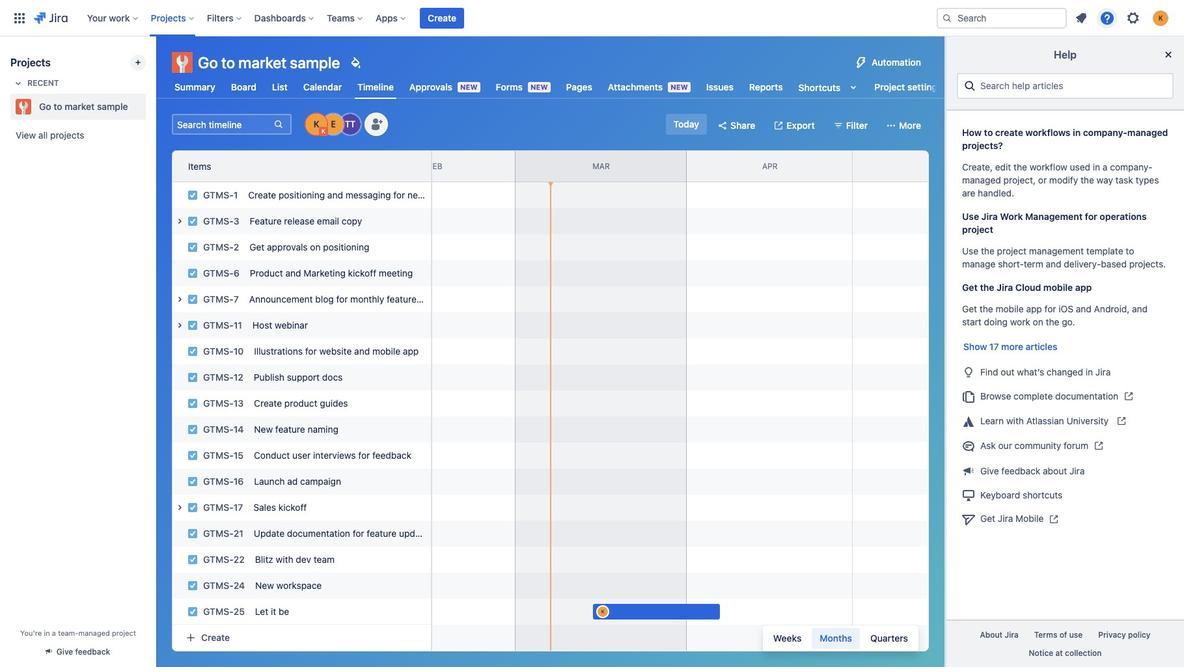 Task type: describe. For each thing, give the bounding box(es) containing it.
mobile for illustrations for website and mobile app
[[372, 346, 400, 357]]

gtms-12 link
[[203, 372, 243, 383]]

gtms- for 11
[[203, 320, 234, 331]]

ad
[[287, 476, 298, 487]]

group containing weeks
[[765, 628, 916, 649]]

gtms- for 6
[[203, 268, 234, 279]]

and right "android,"
[[1132, 303, 1148, 314]]

mar
[[593, 161, 610, 171]]

mobile
[[1016, 513, 1044, 524]]

feb
[[428, 161, 442, 171]]

gtms-2 link
[[203, 242, 239, 253]]

1 horizontal spatial kickoff
[[348, 268, 376, 279]]

row down be
[[172, 625, 431, 651]]

row containing gtms-2
[[165, 231, 431, 260]]

dashboards button
[[250, 7, 319, 28]]

filter
[[846, 120, 868, 131]]

gtms-3 link
[[203, 215, 239, 227]]

feature release email copy
[[250, 215, 362, 227]]

gtms-22 link
[[203, 554, 245, 565]]

product
[[284, 398, 317, 409]]

dashboards
[[254, 12, 306, 23]]

task image for gtms-3
[[188, 216, 198, 227]]

new for forms
[[531, 83, 548, 91]]

today
[[674, 118, 699, 130]]

or
[[1038, 174, 1047, 186]]

weeks button
[[765, 628, 810, 649]]

feature down product
[[275, 424, 305, 435]]

apps
[[376, 12, 398, 23]]

row containing gtms-10
[[165, 335, 431, 365]]

ask
[[980, 440, 996, 451]]

for left website
[[305, 346, 317, 357]]

get the mobile app for ios and android, and start doing work on the go.
[[962, 303, 1148, 327]]

give for give feedback
[[56, 647, 73, 657]]

documentation inside row group
[[287, 528, 350, 539]]

cell containing gtms-3
[[172, 208, 431, 234]]

show child issues image for gtms-11
[[172, 318, 188, 333]]

gtms-24 link
[[203, 580, 245, 591]]

1
[[234, 189, 238, 201]]

task image for gtms-24
[[188, 581, 198, 591]]

for right interviews at the bottom of page
[[358, 450, 370, 461]]

in inside create, edit the workflow used in a company- managed project, or modify the way task types are handled.
[[1093, 161, 1100, 173]]

workspace
[[276, 580, 322, 591]]

task image for gtms-1
[[188, 190, 198, 201]]

17 for gtms-
[[234, 502, 243, 513]]

for inside get the mobile app for ios and android, and start doing work on the go.
[[1045, 303, 1056, 314]]

and inside use the project management template to manage short-term and delivery-based projects.
[[1046, 258, 1062, 270]]

show child issues image for gtms-3
[[172, 214, 188, 229]]

out
[[1001, 367, 1015, 378]]

jira inside the use jira work management for operations project
[[982, 211, 998, 222]]

app inside get the mobile app for ios and android, and start doing work on the go.
[[1026, 303, 1042, 314]]

use the project management template to manage short-term and delivery-based projects.
[[962, 245, 1166, 270]]

work inside get the mobile app for ios and android, and start doing work on the go.
[[1010, 316, 1031, 327]]

summary
[[174, 81, 215, 92]]

items
[[188, 160, 211, 172]]

updates
[[419, 294, 453, 305]]

quarters button
[[863, 628, 916, 649]]

feedback for give feedback
[[75, 647, 110, 657]]

task image for gtms-22
[[188, 555, 198, 565]]

primary element
[[8, 0, 926, 36]]

feature down meeting
[[387, 294, 417, 305]]

appswitcher icon image
[[12, 10, 27, 26]]

1 horizontal spatial go to market sample
[[198, 53, 340, 72]]

your profile and settings image
[[1153, 10, 1169, 26]]

types
[[1136, 174, 1159, 186]]

issues
[[706, 81, 734, 92]]

work inside "dropdown button"
[[109, 12, 130, 23]]

help
[[1054, 49, 1077, 61]]

use for use the project management template to manage short-term and delivery-based projects.
[[962, 245, 979, 256]]

managed inside create, edit the workflow used in a company- managed project, or modify the way task types are handled.
[[962, 174, 1001, 186]]

create inside primary element
[[428, 12, 456, 23]]

managed inside how to create workflows in company-managed projects?
[[1128, 127, 1168, 138]]

gtms- for 10
[[203, 346, 234, 357]]

0 horizontal spatial go to market sample
[[39, 101, 128, 112]]

more
[[1001, 341, 1023, 352]]

launch ad campaign
[[254, 476, 341, 487]]

1 column header from the left
[[12, 151, 184, 182]]

announcement blog for monthly feature updates
[[249, 294, 453, 305]]

the down used
[[1081, 174, 1094, 186]]

create, edit the workflow used in a company- managed project, or modify the way task types are handled.
[[962, 161, 1159, 199]]

3 column header from the left
[[853, 151, 1025, 182]]

cell containing gtms-11
[[172, 313, 431, 339]]

template
[[1087, 245, 1123, 256]]

gtms- for 13
[[203, 398, 234, 409]]

0 vertical spatial positioning
[[279, 189, 325, 201]]

you're in a team-managed project
[[20, 629, 136, 637]]

close image
[[1161, 47, 1176, 63]]

help image
[[1100, 10, 1115, 26]]

feature right new
[[427, 189, 457, 201]]

the left go.
[[1046, 316, 1060, 327]]

2 vertical spatial project
[[112, 629, 136, 637]]

gtms-15
[[203, 450, 244, 461]]

get for get the jira cloud mobile app
[[962, 282, 978, 293]]

Search field
[[937, 7, 1067, 28]]

browse
[[980, 391, 1011, 402]]

banner containing your work
[[0, 0, 1184, 36]]

gtms- for 24
[[203, 580, 234, 591]]

filters button
[[203, 7, 247, 28]]

find out what's changed in jira
[[980, 367, 1111, 378]]

row containing gtms-16
[[165, 466, 431, 495]]

list link
[[269, 76, 290, 99]]

privacy
[[1099, 630, 1126, 640]]

feedback for give feedback about jira
[[1002, 465, 1041, 476]]

row group inside timeline grid
[[165, 182, 457, 651]]

learn with atlassian university link
[[957, 409, 1174, 434]]

project inside the use jira work management for operations project
[[962, 224, 993, 235]]

settings image
[[1126, 10, 1141, 26]]

new right 24
[[255, 580, 274, 591]]

get for get the mobile app for ios and android, and start doing work on the go.
[[962, 303, 977, 314]]

task image for gtms-7
[[188, 294, 198, 305]]

gtms-17 link
[[203, 502, 243, 513]]

create
[[995, 127, 1023, 138]]

task image for gtms-15
[[188, 451, 198, 461]]

to inside how to create workflows in company-managed projects?
[[984, 127, 993, 138]]

today button
[[666, 114, 707, 135]]

1 horizontal spatial market
[[238, 53, 287, 72]]

app for illustrations for website and mobile app
[[403, 346, 419, 357]]

row containing gtms-6
[[165, 257, 431, 286]]

company- inside how to create workflows in company-managed projects?
[[1083, 127, 1128, 138]]

notice at collection
[[1029, 648, 1102, 658]]

board link
[[228, 76, 259, 99]]

give feedback
[[56, 647, 110, 657]]

a inside create, edit the workflow used in a company- managed project, or modify the way task types are handled.
[[1103, 161, 1108, 173]]

task image for gtms-13
[[188, 398, 198, 409]]

and right website
[[354, 346, 370, 357]]

forum
[[1064, 440, 1089, 451]]

for left new
[[393, 189, 405, 201]]

mobile inside get the mobile app for ios and android, and start doing work on the go.
[[996, 303, 1024, 314]]

to up 'board'
[[221, 53, 235, 72]]

row containing gtms-3
[[165, 205, 431, 234]]

3
[[234, 215, 239, 227]]

monthly
[[350, 294, 384, 305]]

blitz with dev team
[[255, 554, 335, 565]]

task image for gtms-17
[[188, 503, 198, 513]]

search image
[[942, 13, 952, 23]]

gtms- for 16
[[203, 476, 234, 487]]

based
[[1101, 258, 1127, 270]]

copy
[[342, 215, 362, 227]]

learn with atlassian university
[[980, 415, 1111, 426]]

it
[[271, 606, 276, 617]]

let
[[255, 606, 268, 617]]

gtms-17
[[203, 502, 243, 513]]

with for learn
[[1007, 415, 1024, 426]]

notice at collection link
[[1021, 644, 1110, 662]]

new right '14' at the left bottom
[[254, 424, 273, 435]]

gtms-25 link
[[203, 606, 245, 617]]

new for attachments
[[671, 83, 688, 91]]

feedback inside row group
[[372, 450, 411, 461]]

0 horizontal spatial projects
[[10, 57, 51, 68]]

and up email
[[327, 189, 343, 201]]

the up project, on the right top
[[1014, 161, 1027, 173]]

ask our community forum
[[980, 440, 1089, 451]]

announcement
[[249, 294, 313, 305]]

release
[[284, 215, 315, 227]]

terms of use link
[[1027, 626, 1091, 644]]

go.
[[1062, 316, 1075, 327]]

about
[[980, 630, 1003, 640]]

the down manage on the top right of the page
[[980, 282, 995, 293]]

handled.
[[978, 187, 1014, 199]]

17 for show
[[990, 341, 999, 352]]

gtms- for 2
[[203, 242, 234, 253]]

ask our community forum link
[[957, 434, 1174, 458]]

row containing gtms-25
[[165, 596, 431, 625]]

gtms- for 3
[[203, 215, 234, 227]]

publish support docs
[[254, 372, 343, 383]]

create project image
[[133, 57, 143, 68]]

conduct user interviews for feedback
[[254, 450, 411, 461]]

gtms-14
[[203, 424, 244, 435]]

mobile for get the jira cloud mobile app
[[1044, 282, 1073, 293]]

collapse recent projects image
[[10, 76, 26, 91]]

add to starred image
[[142, 99, 158, 115]]

task image for gtms-14
[[188, 424, 198, 435]]

13
[[234, 398, 244, 409]]

gtms- for 17
[[203, 502, 234, 513]]

project inside use the project management template to manage short-term and delivery-based projects.
[[997, 245, 1027, 256]]

calendar
[[303, 81, 342, 92]]

gtms- for 1
[[203, 189, 234, 201]]

workflow
[[1030, 161, 1068, 173]]

1 vertical spatial create button
[[173, 625, 431, 650]]

your work button
[[83, 7, 143, 28]]

gtms- for 15
[[203, 450, 234, 461]]

create,
[[962, 161, 993, 173]]

gtms-6
[[203, 268, 239, 279]]

team-
[[58, 629, 78, 637]]

create product guides
[[254, 398, 348, 409]]

docs
[[322, 372, 343, 383]]

app for get the jira cloud mobile app
[[1075, 282, 1092, 293]]

projects.
[[1129, 258, 1166, 270]]

show child issues image for gtms-7
[[172, 292, 188, 307]]

automation image
[[854, 55, 869, 70]]

shortcuts
[[1023, 489, 1063, 501]]



Task type: locate. For each thing, give the bounding box(es) containing it.
task image for gtms-11
[[188, 320, 198, 331]]

11 task image from the top
[[188, 607, 198, 617]]

1 vertical spatial positioning
[[323, 242, 369, 253]]

export
[[787, 120, 815, 131]]

8 gtms- from the top
[[203, 372, 234, 383]]

1 task image from the top
[[188, 216, 198, 227]]

0 horizontal spatial a
[[52, 629, 56, 637]]

on up articles
[[1033, 316, 1044, 327]]

row containing gtms-14
[[165, 413, 431, 443]]

2 use from the top
[[962, 245, 979, 256]]

work
[[1000, 211, 1023, 222]]

about jira
[[980, 630, 1019, 640]]

1 horizontal spatial go
[[198, 53, 218, 72]]

give
[[980, 465, 999, 476], [56, 647, 73, 657]]

task image left gtms-10 at the left bottom of the page
[[188, 346, 198, 357]]

list
[[272, 81, 288, 92]]

teams
[[327, 12, 355, 23]]

new up the today
[[671, 83, 688, 91]]

calendar link
[[301, 76, 344, 99]]

use up manage on the top right of the page
[[962, 245, 979, 256]]

set project background image
[[348, 55, 364, 70]]

on inside timeline grid
[[310, 242, 321, 253]]

0 vertical spatial show child issues image
[[172, 318, 188, 333]]

1 vertical spatial project
[[997, 245, 1027, 256]]

task image
[[188, 216, 198, 227], [188, 268, 198, 279], [188, 294, 198, 305], [188, 424, 198, 435], [188, 529, 198, 539], [188, 581, 198, 591]]

4 task image from the top
[[188, 424, 198, 435]]

column header up the 1
[[184, 151, 355, 182]]

interviews
[[313, 450, 356, 461]]

use inside use the project management template to manage short-term and delivery-based projects.
[[962, 245, 979, 256]]

2 show child issues image from the top
[[172, 500, 188, 516]]

gtms-3
[[203, 215, 239, 227]]

ios
[[1059, 303, 1074, 314]]

in inside how to create workflows in company-managed projects?
[[1073, 127, 1081, 138]]

0 vertical spatial work
[[109, 12, 130, 23]]

1 vertical spatial 17
[[234, 502, 243, 513]]

learn
[[980, 415, 1004, 426]]

get for get jira mobile
[[980, 513, 996, 524]]

university
[[1067, 415, 1109, 426]]

feature
[[250, 215, 282, 227]]

1 horizontal spatial projects
[[151, 12, 186, 23]]

and right ios
[[1076, 303, 1092, 314]]

0 vertical spatial project
[[962, 224, 993, 235]]

0 vertical spatial mobile
[[1044, 282, 1073, 293]]

row down webinar
[[165, 335, 431, 365]]

get right 2
[[250, 242, 265, 253]]

show child issues image
[[172, 214, 188, 229], [172, 292, 188, 307]]

delivery-
[[1064, 258, 1101, 270]]

1 horizontal spatial work
[[1010, 316, 1031, 327]]

use down are
[[962, 211, 979, 222]]

0 vertical spatial app
[[1075, 282, 1092, 293]]

view
[[16, 130, 36, 141]]

12 gtms- from the top
[[203, 476, 234, 487]]

1 vertical spatial company-
[[1110, 161, 1153, 173]]

positioning up release on the top
[[279, 189, 325, 201]]

1 vertical spatial give
[[56, 647, 73, 657]]

0 vertical spatial a
[[1103, 161, 1108, 173]]

2 vertical spatial feedback
[[75, 647, 110, 657]]

used
[[1070, 161, 1091, 173]]

show child issues image left gtms-7 link
[[172, 292, 188, 307]]

for left operations
[[1085, 211, 1098, 222]]

get inside get the mobile app for ios and android, and start doing work on the go.
[[962, 303, 977, 314]]

row down launch ad campaign
[[165, 492, 431, 521]]

0 horizontal spatial on
[[310, 242, 321, 253]]

1 show child issues image from the top
[[172, 318, 188, 333]]

1 vertical spatial show child issues image
[[172, 500, 188, 516]]

webinar
[[275, 320, 308, 331]]

1 show child issues image from the top
[[172, 214, 188, 229]]

new
[[408, 189, 425, 201]]

row down product
[[165, 413, 431, 443]]

1 vertical spatial kickoff
[[279, 502, 307, 513]]

timeline
[[358, 81, 394, 92]]

4 task image from the top
[[188, 346, 198, 357]]

tab list containing timeline
[[164, 76, 945, 99]]

kickoff inside cell
[[279, 502, 307, 513]]

0 horizontal spatial market
[[65, 101, 95, 112]]

3 cell from the top
[[172, 313, 431, 339]]

modify
[[1049, 174, 1078, 186]]

14
[[234, 424, 244, 435]]

0 vertical spatial on
[[310, 242, 321, 253]]

5 task image from the top
[[188, 529, 198, 539]]

1 vertical spatial projects
[[10, 57, 51, 68]]

0 horizontal spatial managed
[[78, 629, 110, 637]]

gtms-1 link
[[203, 189, 238, 201]]

column header up are
[[853, 151, 1025, 182]]

management
[[1025, 211, 1083, 222]]

3 task image from the top
[[188, 294, 198, 305]]

task image left gtms-24
[[188, 581, 198, 591]]

2 vertical spatial app
[[403, 346, 419, 357]]

task image left gtms-22 link
[[188, 555, 198, 565]]

keyboard shortcuts
[[980, 489, 1063, 501]]

work right your
[[109, 12, 130, 23]]

update documentation for feature update
[[254, 528, 428, 539]]

Search timeline text field
[[173, 115, 272, 133]]

row containing gtms-21
[[165, 518, 431, 547]]

1 horizontal spatial mobile
[[996, 303, 1024, 314]]

task image for gtms-21
[[188, 529, 198, 539]]

for
[[393, 189, 405, 201], [1085, 211, 1098, 222], [336, 294, 348, 305], [1045, 303, 1056, 314], [305, 346, 317, 357], [358, 450, 370, 461], [353, 528, 364, 539]]

1 horizontal spatial a
[[1103, 161, 1108, 173]]

show child issues image for gtms-17
[[172, 500, 188, 516]]

1 vertical spatial app
[[1026, 303, 1042, 314]]

managed
[[1128, 127, 1168, 138], [962, 174, 1001, 186], [78, 629, 110, 637]]

new
[[460, 83, 478, 91], [531, 83, 548, 91], [671, 83, 688, 91], [254, 424, 273, 435], [255, 580, 274, 591]]

9 gtms- from the top
[[203, 398, 234, 409]]

feedback up the keyboard shortcuts
[[1002, 465, 1041, 476]]

1 task image from the top
[[188, 190, 198, 201]]

0 vertical spatial go to market sample
[[198, 53, 340, 72]]

go inside go to market sample link
[[39, 101, 51, 112]]

1 vertical spatial use
[[962, 245, 979, 256]]

task image left gtms-7 link
[[188, 294, 198, 305]]

projects
[[50, 130, 84, 141]]

0 vertical spatial 17
[[990, 341, 999, 352]]

7 task image from the top
[[188, 451, 198, 461]]

1 vertical spatial show child issues image
[[172, 292, 188, 307]]

a up "way"
[[1103, 161, 1108, 173]]

0 vertical spatial use
[[962, 211, 979, 222]]

show child issues image left gtms-3 "link"
[[172, 214, 188, 229]]

2 cell from the top
[[172, 286, 453, 313]]

with
[[1007, 415, 1024, 426], [276, 554, 293, 565]]

gtms- down gtms-12
[[203, 398, 234, 409]]

1 horizontal spatial sample
[[290, 53, 340, 72]]

create button
[[420, 7, 464, 28], [173, 625, 431, 650]]

1 vertical spatial work
[[1010, 316, 1031, 327]]

summary link
[[172, 76, 218, 99]]

gtms-16 link
[[203, 476, 244, 487]]

to up projects?
[[984, 127, 993, 138]]

be
[[279, 606, 289, 617]]

0 vertical spatial sample
[[290, 53, 340, 72]]

6 task image from the top
[[188, 398, 198, 409]]

11
[[234, 320, 242, 331]]

create up feature
[[248, 189, 276, 201]]

kickoff up monthly
[[348, 268, 376, 279]]

items row group
[[172, 150, 431, 182]]

a
[[1103, 161, 1108, 173], [52, 629, 56, 637]]

gtms- down gtms-11 link
[[203, 346, 234, 357]]

projects up sidebar navigation icon
[[151, 12, 186, 23]]

create button inside primary element
[[420, 7, 464, 28]]

task image for gtms-16
[[188, 477, 198, 487]]

row down workspace
[[165, 596, 431, 625]]

add people image
[[368, 117, 384, 132]]

managed down the create,
[[962, 174, 1001, 186]]

1 horizontal spatial managed
[[962, 174, 1001, 186]]

2 horizontal spatial mobile
[[1044, 282, 1073, 293]]

10 task image from the top
[[188, 555, 198, 565]]

recent
[[27, 78, 59, 88]]

0 horizontal spatial work
[[109, 12, 130, 23]]

documentation up university
[[1055, 391, 1119, 402]]

17 gtms- from the top
[[203, 606, 234, 617]]

task image left gtms-2
[[188, 242, 198, 253]]

get for get approvals on positioning
[[250, 242, 265, 253]]

0 horizontal spatial go
[[39, 101, 51, 112]]

forms
[[496, 81, 523, 92]]

in up "way"
[[1093, 161, 1100, 173]]

1 cell from the top
[[172, 208, 431, 234]]

gtms-1
[[203, 189, 238, 201]]

kickoff down the ad at the left of page
[[279, 502, 307, 513]]

11 gtms- from the top
[[203, 450, 234, 461]]

1 vertical spatial feedback
[[1002, 465, 1041, 476]]

use inside the use jira work management for operations project
[[962, 211, 979, 222]]

10 gtms- from the top
[[203, 424, 234, 435]]

browse complete documentation
[[980, 391, 1119, 402]]

row containing gtms-15
[[165, 439, 431, 469]]

2 task image from the top
[[188, 268, 198, 279]]

on
[[310, 242, 321, 253], [1033, 316, 1044, 327]]

cell containing gtms-17
[[172, 495, 431, 521]]

2 horizontal spatial project
[[997, 245, 1027, 256]]

sample
[[290, 53, 340, 72], [97, 101, 128, 112]]

company- up task
[[1110, 161, 1153, 173]]

1 horizontal spatial documentation
[[1055, 391, 1119, 402]]

0 vertical spatial kickoff
[[348, 268, 376, 279]]

row containing gtms-17
[[165, 492, 431, 521]]

row up workspace
[[165, 544, 431, 573]]

gtms- for 22
[[203, 554, 234, 565]]

row down user
[[165, 466, 431, 495]]

projects up recent
[[10, 57, 51, 68]]

gtms- for 21
[[203, 528, 234, 539]]

sales
[[253, 502, 276, 513]]

0 horizontal spatial give
[[56, 647, 73, 657]]

timeline grid
[[12, 150, 1025, 652]]

gtms- up gtms-7
[[203, 268, 234, 279]]

row group
[[165, 182, 457, 651]]

market up the view all projects link
[[65, 101, 95, 112]]

feedback right interviews at the bottom of page
[[372, 450, 411, 461]]

gtms- down gtms-6
[[203, 294, 234, 305]]

0 horizontal spatial with
[[276, 554, 293, 565]]

start
[[962, 316, 982, 327]]

1 use from the top
[[962, 211, 979, 222]]

0 horizontal spatial 17
[[234, 502, 243, 513]]

task image left gtms-6
[[188, 268, 198, 279]]

0 vertical spatial feedback
[[372, 450, 411, 461]]

task image
[[188, 190, 198, 201], [188, 242, 198, 253], [188, 320, 198, 331], [188, 346, 198, 357], [188, 372, 198, 383], [188, 398, 198, 409], [188, 451, 198, 461], [188, 477, 198, 487], [188, 503, 198, 513], [188, 555, 198, 565], [188, 607, 198, 617]]

how
[[962, 127, 982, 138]]

show
[[964, 341, 987, 352]]

show child issues image left gtms-17 link
[[172, 500, 188, 516]]

gtms- down gtms-1
[[203, 215, 234, 227]]

months button
[[812, 628, 860, 649]]

apr
[[762, 161, 778, 171]]

3 gtms- from the top
[[203, 242, 234, 253]]

row
[[165, 205, 431, 234], [165, 231, 431, 260], [165, 257, 431, 286], [165, 283, 453, 313], [165, 309, 431, 339], [165, 335, 431, 365], [165, 361, 431, 391], [165, 387, 431, 417], [165, 413, 431, 443], [165, 439, 431, 469], [165, 466, 431, 495], [165, 492, 431, 521], [165, 518, 431, 547], [165, 544, 431, 573], [165, 570, 431, 599], [165, 596, 431, 625], [172, 625, 431, 651]]

new for approvals
[[460, 83, 478, 91]]

task image for gtms-10
[[188, 346, 198, 357]]

1 vertical spatial documentation
[[287, 528, 350, 539]]

project settings link
[[872, 76, 945, 99]]

0 horizontal spatial app
[[403, 346, 419, 357]]

0 vertical spatial company-
[[1083, 127, 1128, 138]]

in right changed in the right bottom of the page
[[1086, 367, 1093, 378]]

5 gtms- from the top
[[203, 294, 234, 305]]

row containing gtms-13
[[165, 387, 431, 417]]

2 vertical spatial managed
[[78, 629, 110, 637]]

1 horizontal spatial with
[[1007, 415, 1024, 426]]

7 gtms- from the top
[[203, 346, 234, 357]]

1 vertical spatial market
[[65, 101, 95, 112]]

cell up get approvals on positioning on the top left of the page
[[172, 208, 431, 234]]

0 horizontal spatial mobile
[[372, 346, 400, 357]]

1 horizontal spatial feedback
[[372, 450, 411, 461]]

4 cell from the top
[[172, 495, 431, 521]]

issues link
[[704, 76, 736, 99]]

row up approvals
[[165, 205, 431, 234]]

sample up "calendar"
[[290, 53, 340, 72]]

company- up used
[[1083, 127, 1128, 138]]

task image for gtms-2
[[188, 242, 198, 253]]

row down announcement
[[165, 309, 431, 339]]

guides
[[320, 398, 348, 409]]

gtms- up the gtms-16 link
[[203, 450, 234, 461]]

1 vertical spatial with
[[276, 554, 293, 565]]

task image left gtms-3 "link"
[[188, 216, 198, 227]]

0 vertical spatial projects
[[151, 12, 186, 23]]

and down approvals
[[286, 268, 301, 279]]

9 task image from the top
[[188, 503, 198, 513]]

1 vertical spatial go
[[39, 101, 51, 112]]

task image left gtms-17 link
[[188, 503, 198, 513]]

13 gtms- from the top
[[203, 502, 234, 513]]

row containing gtms-12
[[165, 361, 431, 391]]

17 inside timeline grid
[[234, 502, 243, 513]]

row containing gtms-22
[[165, 544, 431, 573]]

workflows
[[1026, 127, 1071, 138]]

managed up give feedback
[[78, 629, 110, 637]]

row down release on the top
[[165, 231, 431, 260]]

articles
[[1026, 341, 1058, 352]]

in right workflows
[[1073, 127, 1081, 138]]

17
[[990, 341, 999, 352], [234, 502, 243, 513]]

campaign
[[300, 476, 341, 487]]

tab list
[[164, 76, 945, 99]]

task image left the gtms-21 'link'
[[188, 529, 198, 539]]

cell
[[172, 208, 431, 234], [172, 286, 453, 313], [172, 313, 431, 339], [172, 495, 431, 521]]

0 horizontal spatial project
[[112, 629, 136, 637]]

0 vertical spatial give
[[980, 465, 999, 476]]

create
[[428, 12, 456, 23], [248, 189, 276, 201], [254, 398, 282, 409], [201, 632, 230, 643]]

1 vertical spatial mobile
[[996, 303, 1024, 314]]

sidebar navigation image
[[142, 52, 171, 78]]

0 vertical spatial create button
[[420, 7, 464, 28]]

dev
[[296, 554, 311, 565]]

use jira work management for operations project
[[962, 211, 1147, 235]]

gtms-16
[[203, 476, 244, 487]]

1 horizontal spatial on
[[1033, 316, 1044, 327]]

on up the marketing
[[310, 242, 321, 253]]

1 horizontal spatial 17
[[990, 341, 999, 352]]

column header down the view all projects link
[[12, 151, 184, 182]]

2 gtms- from the top
[[203, 215, 234, 227]]

host webinar
[[253, 320, 308, 331]]

automation button
[[848, 52, 929, 73]]

use for use jira work management for operations project
[[962, 211, 979, 222]]

row containing gtms-24
[[165, 570, 431, 599]]

17 inside show 17 more articles button
[[990, 341, 999, 352]]

0 vertical spatial documentation
[[1055, 391, 1119, 402]]

21
[[234, 528, 243, 539]]

get inside row group
[[250, 242, 265, 253]]

jira inside button
[[1005, 630, 1019, 640]]

8 task image from the top
[[188, 477, 198, 487]]

feature left the update at the left of the page
[[367, 528, 397, 539]]

feedback inside button
[[75, 647, 110, 657]]

app inside row group
[[403, 346, 419, 357]]

row down the marketing
[[165, 283, 453, 313]]

2 task image from the top
[[188, 242, 198, 253]]

jira image
[[34, 10, 68, 26], [34, 10, 68, 26]]

0 horizontal spatial sample
[[97, 101, 128, 112]]

column header
[[12, 151, 184, 182], [184, 151, 355, 182], [853, 151, 1025, 182]]

0 vertical spatial managed
[[1128, 127, 1168, 138]]

row up blitz with dev team
[[165, 518, 431, 547]]

22
[[234, 554, 245, 565]]

4 gtms- from the top
[[203, 268, 234, 279]]

15 gtms- from the top
[[203, 554, 234, 565]]

marketing
[[304, 268, 346, 279]]

and down management on the top right
[[1046, 258, 1062, 270]]

group
[[765, 628, 916, 649]]

row group containing gtms-1
[[165, 182, 457, 651]]

cell containing gtms-7
[[172, 286, 453, 313]]

months
[[820, 633, 852, 644]]

gtms- down gtms-3 "link"
[[203, 242, 234, 253]]

task image left the gtms-16 link
[[188, 477, 198, 487]]

6 task image from the top
[[188, 581, 198, 591]]

24
[[234, 580, 245, 591]]

gtms-
[[203, 189, 234, 201], [203, 215, 234, 227], [203, 242, 234, 253], [203, 268, 234, 279], [203, 294, 234, 305], [203, 320, 234, 331], [203, 346, 234, 357], [203, 372, 234, 383], [203, 398, 234, 409], [203, 424, 234, 435], [203, 450, 234, 461], [203, 476, 234, 487], [203, 502, 234, 513], [203, 528, 234, 539], [203, 554, 234, 565], [203, 580, 234, 591], [203, 606, 234, 617]]

mobile right website
[[372, 346, 400, 357]]

row down blitz with dev team
[[165, 570, 431, 599]]

automation
[[872, 57, 921, 68]]

2 horizontal spatial feedback
[[1002, 465, 1041, 476]]

mobile inside row
[[372, 346, 400, 357]]

gtms- down gtms-7
[[203, 320, 234, 331]]

get the jira cloud mobile app
[[962, 282, 1092, 293]]

3 task image from the top
[[188, 320, 198, 331]]

16 gtms- from the top
[[203, 580, 234, 591]]

find out what's changed in jira link
[[957, 360, 1174, 384]]

create down the publish
[[254, 398, 282, 409]]

show child issues image
[[172, 318, 188, 333], [172, 500, 188, 516]]

project up give feedback button
[[112, 629, 136, 637]]

managed up types
[[1128, 127, 1168, 138]]

row down approvals
[[165, 257, 431, 286]]

create down gtms-25
[[201, 632, 230, 643]]

1 vertical spatial on
[[1033, 316, 1044, 327]]

2
[[234, 242, 239, 253]]

17 up 21 on the left bottom of page
[[234, 502, 243, 513]]

gtms- for 12
[[203, 372, 234, 383]]

0 vertical spatial market
[[238, 53, 287, 72]]

company- inside create, edit the workflow used in a company- managed project, or modify the way task types are handled.
[[1110, 161, 1153, 173]]

projects inside popup button
[[151, 12, 186, 23]]

attachments
[[608, 81, 663, 92]]

with for blitz
[[276, 554, 293, 565]]

cell down the marketing
[[172, 286, 453, 313]]

gtms-11 link
[[203, 320, 242, 331]]

6 gtms- from the top
[[203, 320, 234, 331]]

0 horizontal spatial feedback
[[75, 647, 110, 657]]

new right forms
[[531, 83, 548, 91]]

0 vertical spatial with
[[1007, 415, 1024, 426]]

row down publish support docs
[[165, 387, 431, 417]]

give for give feedback about jira
[[980, 465, 999, 476]]

get down keyboard
[[980, 513, 996, 524]]

17 left the more
[[990, 341, 999, 352]]

user
[[292, 450, 311, 461]]

how to create workflows in company-managed projects?
[[962, 127, 1168, 151]]

to down recent
[[54, 101, 62, 112]]

1 horizontal spatial project
[[962, 224, 993, 235]]

in right you're in the left of the page
[[44, 629, 50, 637]]

14 gtms- from the top
[[203, 528, 234, 539]]

cloud
[[1016, 282, 1041, 293]]

gtms- for 25
[[203, 606, 234, 617]]

0 horizontal spatial documentation
[[287, 528, 350, 539]]

1 horizontal spatial give
[[980, 465, 999, 476]]

task image for gtms-6
[[188, 268, 198, 279]]

Search help articles field
[[977, 74, 1167, 98]]

row containing gtms-7
[[165, 283, 453, 313]]

25
[[234, 606, 245, 617]]

the inside use the project management template to manage short-term and delivery-based projects.
[[981, 245, 995, 256]]

banner
[[0, 0, 1184, 36]]

1 vertical spatial a
[[52, 629, 56, 637]]

2 vertical spatial mobile
[[372, 346, 400, 357]]

2 column header from the left
[[184, 151, 355, 182]]

1 vertical spatial sample
[[97, 101, 128, 112]]

give inside button
[[56, 647, 73, 657]]

1 vertical spatial managed
[[962, 174, 1001, 186]]

0 vertical spatial go
[[198, 53, 218, 72]]

on inside get the mobile app for ios and android, and start doing work on the go.
[[1033, 316, 1044, 327]]

2 show child issues image from the top
[[172, 292, 188, 307]]

gtms- for 14
[[203, 424, 234, 435]]

1 vertical spatial go to market sample
[[39, 101, 128, 112]]

sample left 'add to starred' image
[[97, 101, 128, 112]]

gtms- up gtms-13
[[203, 372, 234, 383]]

task image for gtms-12
[[188, 372, 198, 383]]

give feedback about jira
[[980, 465, 1085, 476]]

row containing gtms-11
[[165, 309, 431, 339]]

feedback down you're in a team-managed project
[[75, 647, 110, 657]]

5 task image from the top
[[188, 372, 198, 383]]

2 horizontal spatial managed
[[1128, 127, 1168, 138]]

to inside use the project management template to manage short-term and delivery-based projects.
[[1126, 245, 1134, 256]]

for inside the use jira work management for operations project
[[1085, 211, 1098, 222]]

the up doing
[[980, 303, 993, 314]]

mobile up doing
[[996, 303, 1024, 314]]

gtms-6 link
[[203, 268, 239, 279]]

feature
[[427, 189, 457, 201], [387, 294, 417, 305], [275, 424, 305, 435], [367, 528, 397, 539]]

project up "short-"
[[997, 245, 1027, 256]]

with inside row group
[[276, 554, 293, 565]]

task image for gtms-25
[[188, 607, 198, 617]]

1 horizontal spatial app
[[1026, 303, 1042, 314]]

2 horizontal spatial app
[[1075, 282, 1092, 293]]

0 horizontal spatial kickoff
[[279, 502, 307, 513]]

for right blog
[[336, 294, 348, 305]]

0 vertical spatial show child issues image
[[172, 214, 188, 229]]

1 gtms- from the top
[[203, 189, 234, 201]]

gtms- down the gtms-21 'link'
[[203, 554, 234, 565]]

notifications image
[[1074, 10, 1089, 26]]

apps button
[[372, 7, 411, 28]]

for left the update at the left of the page
[[353, 528, 364, 539]]

gtms- for 7
[[203, 294, 234, 305]]



Task type: vqa. For each thing, say whether or not it's contained in the screenshot.
the leftmost Form
no



